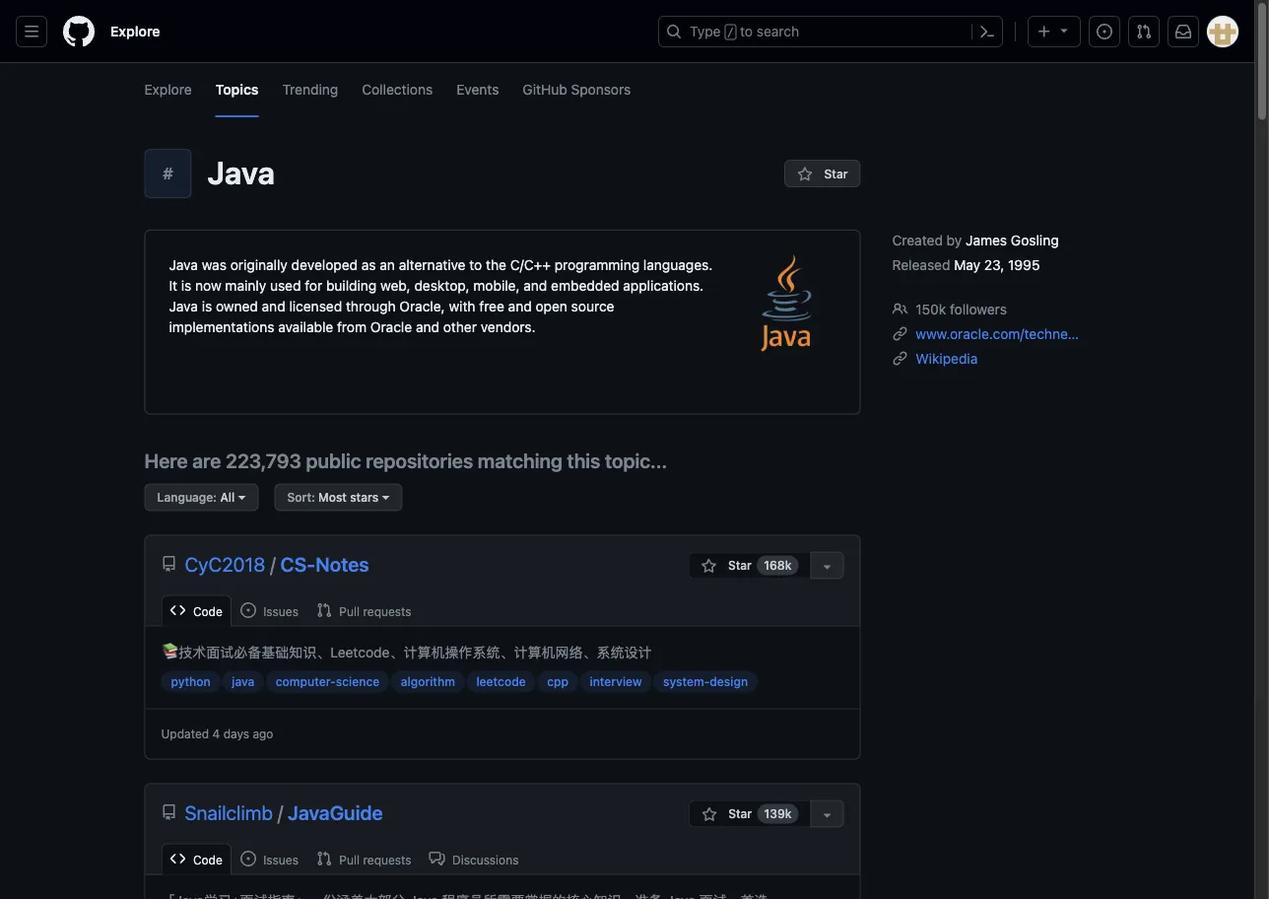 Task type: describe. For each thing, give the bounding box(es) containing it.
applications.
[[623, 277, 704, 293]]

pull requests for javaguide
[[336, 853, 412, 867]]

issues for cs-notes
[[260, 604, 299, 618]]

system-
[[664, 675, 710, 689]]

cyc2018 link
[[185, 552, 270, 575]]

150k
[[916, 301, 947, 317]]

free
[[479, 298, 505, 314]]

138734 users starred this repository element
[[758, 804, 799, 824]]

developed
[[291, 256, 358, 273]]

javaguide link
[[288, 801, 383, 824]]

was
[[202, 256, 227, 273]]

star image
[[702, 807, 718, 823]]

computer-
[[276, 675, 336, 689]]

implementations
[[169, 318, 275, 335]]

it
[[169, 277, 177, 293]]

with
[[449, 298, 476, 314]]

and down used
[[262, 298, 286, 314]]

are
[[192, 449, 221, 472]]

updated 4 days ago
[[161, 727, 273, 741]]

snailclimb link
[[185, 801, 278, 824]]

trending link
[[282, 63, 338, 117]]

0 vertical spatial is
[[181, 277, 192, 293]]

star for snailclimb / javaguide
[[729, 807, 752, 821]]

algorithm
[[401, 675, 455, 689]]

ago
[[253, 727, 273, 741]]

star image inside button
[[798, 167, 814, 182]]

pull requests link for javaguide
[[308, 843, 421, 875]]

here are     223,793 public repositories     matching this topic...
[[144, 449, 667, 472]]

requests for cyc2018 / cs-notes
[[363, 604, 412, 618]]

james
[[966, 232, 1008, 248]]

collections
[[362, 81, 433, 97]]

javaguide
[[288, 801, 383, 824]]

days
[[223, 727, 249, 741]]

java for java
[[208, 154, 275, 191]]

java for java was originally developed as an alternative to the c/c++ programming languages. it is now mainly used for building web, desktop, mobile, and embedded applications. java is owned and licensed through oracle, with free and open source implementations available from oracle and other vendors.
[[169, 256, 198, 273]]

issue opened image for git pull request image
[[240, 851, 256, 867]]

language: all
[[157, 490, 235, 504]]

public
[[306, 449, 361, 472]]

embedded
[[551, 277, 620, 293]]

mobile,
[[474, 277, 520, 293]]

issue opened image
[[240, 602, 256, 618]]

1 horizontal spatial is
[[202, 298, 212, 314]]

java was originally developed as an alternative to the c/c++ programming languages. it is now mainly used for building web, desktop, mobile, and embedded applications. java is owned and licensed through oracle, with free and open source implementations available from oracle and other vendors.
[[169, 256, 713, 335]]

168364 users starred this repository element
[[757, 556, 799, 575]]

0 horizontal spatial star image
[[702, 558, 717, 574]]

created
[[893, 232, 943, 248]]

/ for cyc2018
[[270, 552, 276, 575]]

cs-
[[281, 552, 316, 575]]

repo image
[[161, 556, 177, 572]]

topics
[[216, 81, 259, 97]]

pull for cs-notes
[[339, 604, 360, 618]]

topics link
[[216, 63, 259, 117]]

system-design
[[664, 675, 748, 689]]

notifications image
[[1176, 24, 1192, 39]]

vendors.
[[481, 318, 536, 335]]

223,793
[[226, 449, 302, 472]]

sponsors
[[571, 81, 631, 97]]

source
[[571, 298, 615, 314]]

0 vertical spatial explore
[[110, 23, 160, 39]]

events link
[[457, 63, 499, 117]]

building
[[326, 277, 377, 293]]

cyc2018
[[185, 552, 266, 575]]

the
[[486, 256, 507, 273]]

and up vendors.
[[508, 298, 532, 314]]

and down c/c++
[[524, 277, 548, 293]]

leetcode
[[477, 675, 526, 689]]

used
[[270, 277, 301, 293]]

trending
[[282, 81, 338, 97]]

技术面试必备基础知识、leetcode、计算机操作系统、计算机网络、系统设计
[[179, 644, 652, 661]]

📚
[[161, 644, 175, 661]]

most
[[318, 490, 347, 504]]

/ for type
[[727, 26, 734, 39]]

cs-notes link
[[281, 552, 369, 575]]

star 139k
[[725, 807, 792, 821]]

pull requests link for cs-notes
[[308, 595, 421, 627]]

cpp
[[547, 675, 569, 689]]

interview link
[[580, 671, 652, 693]]

gosling
[[1011, 232, 1059, 248]]

language:
[[157, 490, 217, 504]]

now
[[195, 277, 221, 293]]

algorithm link
[[391, 671, 465, 693]]

23,
[[985, 256, 1005, 273]]

1 vertical spatial explore link
[[144, 63, 192, 117]]

alternative
[[399, 256, 466, 273]]

originally
[[230, 256, 288, 273]]

java
[[232, 675, 255, 689]]

an
[[380, 256, 395, 273]]



Task type: vqa. For each thing, say whether or not it's contained in the screenshot.
password
no



Task type: locate. For each thing, give the bounding box(es) containing it.
2 requests from the top
[[363, 853, 412, 867]]

code right code icon
[[190, 604, 223, 618]]

to
[[740, 23, 753, 39], [470, 256, 482, 273]]

is down the now at the left top of the page
[[202, 298, 212, 314]]

code link down repo icon at bottom left
[[161, 843, 231, 875]]

repositories
[[366, 449, 473, 472]]

1 pull requests from the top
[[336, 604, 412, 618]]

2 code link from the top
[[161, 843, 231, 875]]

/ right snailclimb at the left bottom of page
[[278, 801, 283, 824]]

through
[[346, 298, 396, 314]]

1 vertical spatial pull requests link
[[308, 843, 421, 875]]

0 vertical spatial pull requests link
[[308, 595, 421, 627]]

/ left cs-
[[270, 552, 276, 575]]

code right code image
[[190, 853, 223, 867]]

code for cyc2018
[[190, 604, 223, 618]]

search
[[757, 23, 800, 39]]

sort:
[[287, 490, 315, 504]]

git pull request image down cs-notes link
[[316, 602, 332, 618]]

2 vertical spatial star
[[729, 807, 752, 821]]

snailclimb
[[185, 801, 273, 824]]

1 vertical spatial pull requests
[[336, 853, 412, 867]]

0 vertical spatial issues link
[[231, 595, 308, 627]]

to inside java was originally developed as an alternative to the c/c++ programming languages. it is now mainly used for building web, desktop, mobile, and embedded applications. java is owned and licensed through oracle, with free and open source implementations available from oracle and other vendors.
[[470, 256, 482, 273]]

0 vertical spatial explore link
[[103, 16, 168, 47]]

explore link right homepage image
[[103, 16, 168, 47]]

programming
[[555, 256, 640, 273]]

0 vertical spatial code
[[190, 604, 223, 618]]

topic...
[[605, 449, 667, 472]]

issue opened image for git pull request icon to the right
[[1097, 24, 1113, 39]]

2 horizontal spatial /
[[727, 26, 734, 39]]

0 vertical spatial issues
[[260, 604, 299, 618]]

1 vertical spatial is
[[202, 298, 212, 314]]

2 vertical spatial /
[[278, 801, 283, 824]]

pull requests right git pull request image
[[336, 853, 412, 867]]

add this repository to a list image right '139k'
[[820, 807, 836, 823]]

2 vertical spatial java
[[169, 298, 198, 314]]

git pull request image
[[1137, 24, 1152, 39], [316, 602, 332, 618]]

topic followers image
[[893, 301, 908, 317]]

📚 技术面试必备基础知识、leetcode、计算机操作系统、计算机网络、系统设计
[[161, 644, 652, 661]]

computer-science
[[276, 675, 380, 689]]

type / to search
[[690, 23, 800, 39]]

oracle,
[[400, 298, 445, 314]]

sort: most stars
[[287, 490, 379, 504]]

issues for javaguide
[[260, 853, 299, 867]]

star inside button
[[821, 167, 848, 180]]

1 vertical spatial git pull request image
[[316, 602, 332, 618]]

add this repository to a list image right 168k
[[820, 558, 836, 574]]

git pull request image
[[316, 851, 332, 867]]

0 vertical spatial pull requests
[[336, 604, 412, 618]]

issues link for snailclimb
[[231, 843, 308, 875]]

python
[[171, 675, 211, 689]]

requests left comment discussion image on the left
[[363, 853, 412, 867]]

add this repository to a list image
[[820, 558, 836, 574], [820, 807, 836, 823]]

languages.
[[644, 256, 713, 273]]

python link
[[161, 671, 221, 693]]

cyc2018 / cs-notes
[[185, 552, 369, 575]]

pull requests link down javaguide in the left of the page
[[308, 843, 421, 875]]

to left search
[[740, 23, 753, 39]]

1 requests from the top
[[363, 604, 412, 618]]

code for snailclimb
[[190, 853, 223, 867]]

139k
[[764, 807, 792, 821]]

pull requests for cs-notes
[[336, 604, 412, 618]]

code image
[[170, 851, 186, 867]]

stars
[[350, 490, 379, 504]]

web,
[[381, 277, 411, 293]]

created by james gosling released may 23, 1995
[[893, 232, 1059, 273]]

0 vertical spatial add this repository to a list image
[[820, 558, 836, 574]]

mainly
[[225, 277, 266, 293]]

0 vertical spatial requests
[[363, 604, 412, 618]]

0 vertical spatial /
[[727, 26, 734, 39]]

/ right type
[[727, 26, 734, 39]]

discussions link
[[421, 843, 528, 875]]

issues right issue opened icon on the left bottom
[[260, 604, 299, 618]]

2 add this repository to a list image from the top
[[820, 807, 836, 823]]

interview
[[590, 675, 642, 689]]

2 issues link from the top
[[231, 843, 308, 875]]

1 horizontal spatial issue opened image
[[1097, 24, 1113, 39]]

1 vertical spatial issue opened image
[[240, 851, 256, 867]]

1 vertical spatial issues link
[[231, 843, 308, 875]]

star
[[821, 167, 848, 180], [728, 558, 752, 572], [729, 807, 752, 821]]

c/c++
[[510, 256, 551, 273]]

star 168k
[[725, 558, 792, 572]]

1 issues from the top
[[260, 604, 299, 618]]

updated
[[161, 727, 209, 741]]

star image
[[798, 167, 814, 182], [702, 558, 717, 574]]

2 pull requests from the top
[[336, 853, 412, 867]]

code link
[[161, 595, 231, 627], [161, 843, 231, 875]]

from
[[337, 318, 367, 335]]

snailclimb / javaguide
[[185, 801, 383, 824]]

wikipedia
[[916, 350, 978, 366]]

homepage image
[[63, 16, 95, 47]]

explore link left topics link
[[144, 63, 192, 117]]

0 vertical spatial git pull request image
[[1137, 24, 1152, 39]]

1 horizontal spatial to
[[740, 23, 753, 39]]

#
[[163, 164, 173, 183]]

pull for javaguide
[[339, 853, 360, 867]]

wikipedia link
[[916, 348, 978, 369]]

1 vertical spatial pull
[[339, 853, 360, 867]]

pull requests
[[336, 604, 412, 618], [336, 853, 412, 867]]

git pull request image left notifications icon
[[1137, 24, 1152, 39]]

java right #
[[208, 154, 275, 191]]

0 horizontal spatial is
[[181, 277, 192, 293]]

command palette image
[[980, 24, 996, 39]]

/ for snailclimb
[[278, 801, 283, 824]]

issues link down the cyc2018 / cs-notes
[[231, 595, 308, 627]]

add this repository to a list image for cs-notes
[[820, 558, 836, 574]]

2 code from the top
[[190, 853, 223, 867]]

pull right git pull request image
[[339, 853, 360, 867]]

code image
[[170, 602, 186, 618]]

issue opened image inside issues link
[[240, 851, 256, 867]]

plus image
[[1037, 24, 1053, 39]]

events
[[457, 81, 499, 97]]

design
[[710, 675, 748, 689]]

0 horizontal spatial /
[[270, 552, 276, 575]]

1 add this repository to a list image from the top
[[820, 558, 836, 574]]

1 issues link from the top
[[231, 595, 308, 627]]

java down it
[[169, 298, 198, 314]]

1 horizontal spatial /
[[278, 801, 283, 824]]

1 horizontal spatial git pull request image
[[1137, 24, 1152, 39]]

1 vertical spatial to
[[470, 256, 482, 273]]

as
[[362, 256, 376, 273]]

0 vertical spatial pull
[[339, 604, 360, 618]]

matching
[[478, 449, 563, 472]]

pull requests up "📚 技术面试必备基础知识、leetcode、计算机操作系统、计算机网络、系统设计"
[[336, 604, 412, 618]]

this
[[567, 449, 601, 472]]

pull down notes
[[339, 604, 360, 618]]

java up it
[[169, 256, 198, 273]]

link image
[[893, 326, 908, 342]]

0 vertical spatial issue opened image
[[1097, 24, 1113, 39]]

1 vertical spatial /
[[270, 552, 276, 575]]

0 vertical spatial star image
[[798, 167, 814, 182]]

1 pull requests link from the top
[[308, 595, 421, 627]]

system-design link
[[654, 671, 758, 693]]

for
[[305, 277, 323, 293]]

0 vertical spatial java
[[208, 154, 275, 191]]

desktop,
[[415, 277, 470, 293]]

4
[[212, 727, 220, 741]]

2 pull requests link from the top
[[308, 843, 421, 875]]

issues left git pull request image
[[260, 853, 299, 867]]

issues link for cyc2018
[[231, 595, 308, 627]]

1 vertical spatial star
[[728, 558, 752, 572]]

1 vertical spatial code
[[190, 853, 223, 867]]

may
[[955, 256, 981, 273]]

issues link
[[231, 595, 308, 627], [231, 843, 308, 875]]

comment discussion image
[[429, 851, 445, 867]]

0 vertical spatial star
[[821, 167, 848, 180]]

owned
[[216, 298, 258, 314]]

science
[[336, 675, 380, 689]]

licensed
[[289, 298, 342, 314]]

oracle
[[371, 318, 412, 335]]

/
[[727, 26, 734, 39], [270, 552, 276, 575], [278, 801, 283, 824]]

1 vertical spatial add this repository to a list image
[[820, 807, 836, 823]]

github sponsors
[[523, 81, 631, 97]]

1 vertical spatial star image
[[702, 558, 717, 574]]

type
[[690, 23, 721, 39]]

1 pull from the top
[[339, 604, 360, 618]]

168k
[[764, 558, 792, 572]]

code link for cyc2018
[[161, 595, 231, 627]]

java logo image
[[738, 254, 837, 353]]

1 code from the top
[[190, 604, 223, 618]]

github sponsors link
[[523, 63, 631, 117]]

triangle down image
[[1057, 22, 1073, 38]]

code link up "📚"
[[161, 595, 231, 627]]

explore right homepage image
[[110, 23, 160, 39]]

pull requests link
[[308, 595, 421, 627], [308, 843, 421, 875]]

pull requests link down notes
[[308, 595, 421, 627]]

/ inside type / to search
[[727, 26, 734, 39]]

2 issues from the top
[[260, 853, 299, 867]]

1 vertical spatial java
[[169, 256, 198, 273]]

0 vertical spatial to
[[740, 23, 753, 39]]

github
[[523, 81, 568, 97]]

requests for snailclimb / javaguide
[[363, 853, 412, 867]]

explore link
[[103, 16, 168, 47], [144, 63, 192, 117]]

code link for snailclimb
[[161, 843, 231, 875]]

star for cyc2018 / cs-notes
[[728, 558, 752, 572]]

1 code link from the top
[[161, 595, 231, 627]]

0 horizontal spatial issue opened image
[[240, 851, 256, 867]]

leetcode link
[[467, 671, 536, 693]]

repo image
[[161, 804, 177, 820]]

1 horizontal spatial star image
[[798, 167, 814, 182]]

1 vertical spatial requests
[[363, 853, 412, 867]]

to left the
[[470, 256, 482, 273]]

and down oracle,
[[416, 318, 440, 335]]

notes
[[316, 552, 369, 575]]

1 vertical spatial issues
[[260, 853, 299, 867]]

0 vertical spatial code link
[[161, 595, 231, 627]]

1 vertical spatial code link
[[161, 843, 231, 875]]

collections link
[[362, 63, 433, 117]]

explore left topics on the left top
[[144, 81, 192, 97]]

here
[[144, 449, 188, 472]]

issue opened image right triangle down icon
[[1097, 24, 1113, 39]]

issues link down snailclimb / javaguide
[[231, 843, 308, 875]]

is right it
[[181, 277, 192, 293]]

0 horizontal spatial to
[[470, 256, 482, 273]]

1 vertical spatial explore
[[144, 81, 192, 97]]

150k followers
[[912, 301, 1007, 317]]

issue opened image
[[1097, 24, 1113, 39], [240, 851, 256, 867]]

released
[[893, 256, 951, 273]]

all
[[220, 490, 235, 504]]

issue opened image down snailclimb link
[[240, 851, 256, 867]]

0 horizontal spatial git pull request image
[[316, 602, 332, 618]]

link image
[[893, 350, 908, 366]]

add this repository to a list image for javaguide
[[820, 807, 836, 823]]

requests up "📚 技术面试必备基础知识、leetcode、计算机操作系统、计算机网络、系统设计"
[[363, 604, 412, 618]]

explore
[[110, 23, 160, 39], [144, 81, 192, 97]]

available
[[278, 318, 333, 335]]

2 pull from the top
[[339, 853, 360, 867]]



